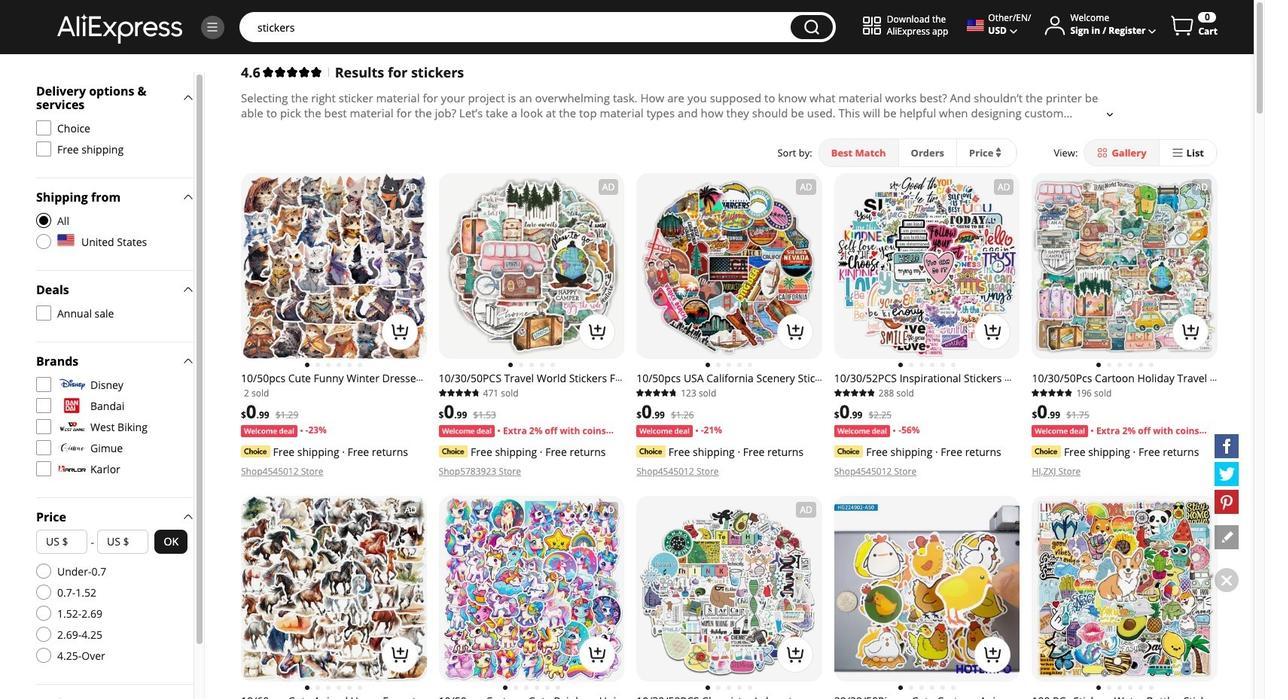 Task type: vqa. For each thing, say whether or not it's contained in the screenshot.
the bottommost off
no



Task type: describe. For each thing, give the bounding box(es) containing it.
1sqid_b image
[[206, 20, 219, 34]]

2 4ftxrwp image from the top
[[36, 377, 51, 392]]

100 pcs stickers water bottles sticker aesthetic waterproof cute vsco vinyl stickers for teens girls kids image
[[1032, 496, 1218, 682]]

1 11l24uk image from the top
[[36, 234, 51, 249]]

report fraud item image
[[1206, 499, 1215, 508]]

2 4ftxrwp image from the top
[[36, 306, 51, 321]]

10/50pcs usa california scenery stickers forest grizzly sunny beach surfing vacation decal sticker to diy laptop phone guitar image
[[637, 173, 822, 359]]

3 11l24uk image from the top
[[36, 585, 51, 600]]

5 4ftxrwp image from the top
[[36, 462, 51, 477]]

1 11l24uk image from the top
[[36, 628, 51, 643]]

10/30/50pcs travel world stickers for waterproof decal laptop motorcycle luggage snowboard fridge phone car sticker image
[[439, 173, 625, 359]]



Task type: locate. For each thing, give the bounding box(es) containing it.
1 4ftxrwp image from the top
[[36, 121, 51, 136]]

1 vertical spatial 11l24uk image
[[36, 649, 51, 664]]

2 vertical spatial 4ftxrwp image
[[36, 399, 51, 414]]

2 11l24uk image from the top
[[36, 649, 51, 664]]

4 4ftxrwp image from the top
[[36, 441, 51, 456]]

0 vertical spatial 4ftxrwp image
[[36, 142, 51, 157]]

10/30/50pcs cartoon holiday travel stickers for suitcase skateboard laptop luggage phone car styling diy decal pegatinas image
[[1032, 173, 1218, 359]]

20/30/50pieces cute cartoon animals yellow little chicken stickers for kids scrapbook car bike luggage phone laptop sticker toys image
[[835, 496, 1020, 682]]

10/30/52pcs inspirational stickers motivational phrases life quotes decals diy laptop study room scrapbooking stickers toy image
[[835, 173, 1020, 359]]

4ftxrwp image
[[36, 121, 51, 136], [36, 377, 51, 392], [36, 420, 51, 435], [36, 441, 51, 456], [36, 462, 51, 477]]

3 4ftxrwp image from the top
[[36, 420, 51, 435]]

11l24uk image
[[36, 628, 51, 643], [36, 649, 51, 664]]

4ftxrwp image
[[36, 142, 51, 157], [36, 306, 51, 321], [36, 399, 51, 414]]

human hair lace front wig text field
[[250, 20, 783, 35]]

10/60pcs cute animal horse equestrianism graffiti stickers diy scrapbooking luggage fridge car graffiti decoration sticker toy image
[[241, 496, 427, 682]]

10/50pcs cartoon cute rainbow unicorn stickers pack for kids scrapbooking laptop travel luggage laptop wall car decoration decal image
[[439, 496, 625, 682]]

1 4ftxrwp image from the top
[[36, 142, 51, 157]]

2 11l24uk image from the top
[[36, 564, 51, 579]]

0 vertical spatial 11l24uk image
[[36, 628, 51, 643]]

4 11l24uk image from the top
[[36, 606, 51, 621]]

11l24uk image
[[36, 234, 51, 249], [36, 564, 51, 579], [36, 585, 51, 600], [36, 606, 51, 621]]

1 vertical spatial 4ftxrwp image
[[36, 306, 51, 321]]

None button
[[791, 15, 833, 39]]

10/30/50pcs chemistry laboratory stickers for waterproof decal laptop motorcycle luggage snowboard fridge phone car sticker image
[[637, 496, 822, 682]]

3 4ftxrwp image from the top
[[36, 399, 51, 414]]

4ftxrwp image for 4th 4ftxrwp image from the bottom of the page
[[36, 399, 51, 414]]

10/50pcs cute funny winter dressed cat animal cartoon stickers diy scrapbooking phone snowboard motorcycle luggage sticker toy image
[[241, 173, 427, 359]]

4ftxrwp image for 1st 4ftxrwp image from the top of the page
[[36, 142, 51, 157]]



